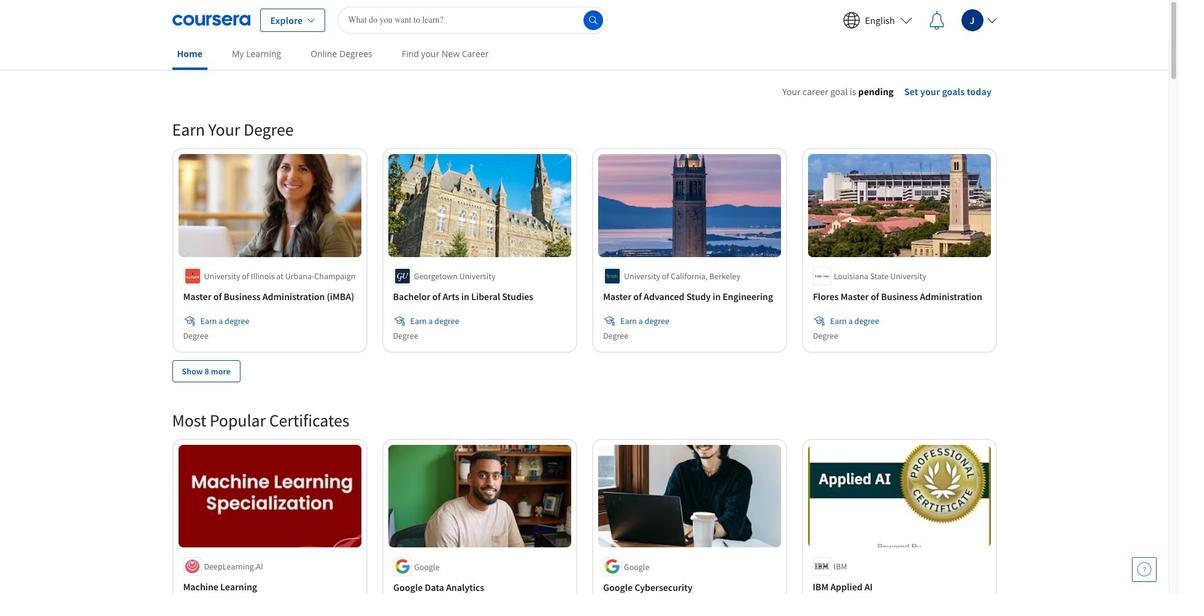 Task type: vqa. For each thing, say whether or not it's contained in the screenshot.
Coursera "image"
yes



Task type: locate. For each thing, give the bounding box(es) containing it.
region
[[731, 101, 1130, 223]]

help center image
[[1138, 562, 1153, 577]]

None search field
[[338, 6, 608, 33]]

What do you want to learn? text field
[[338, 6, 608, 33]]

coursera image
[[172, 10, 250, 30]]



Task type: describe. For each thing, give the bounding box(es) containing it.
earn your degree collection element
[[165, 99, 1005, 402]]

most popular certificates collection element
[[165, 390, 1005, 594]]



